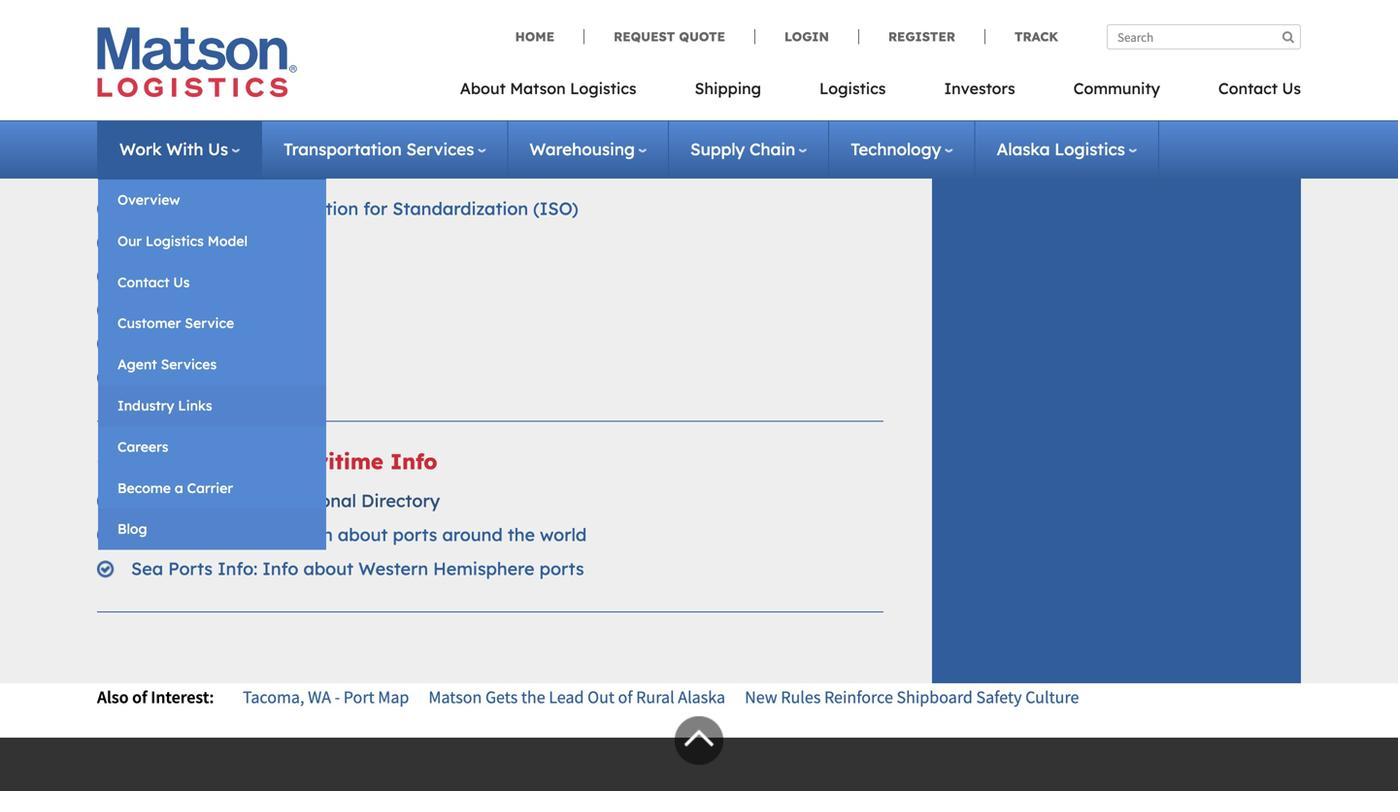 Task type: vqa. For each thing, say whether or not it's contained in the screenshot.
Careers Link
yes



Task type: locate. For each thing, give the bounding box(es) containing it.
alaska logistics
[[997, 139, 1126, 160]]

(iso)
[[533, 198, 579, 219]]

contact us inside top menu navigation
[[1219, 79, 1301, 98]]

the
[[508, 524, 535, 546], [521, 687, 546, 709]]

0 horizontal spatial port
[[131, 524, 167, 546]]

world right cargo
[[217, 96, 267, 118]]

rural
[[636, 687, 675, 709]]

1 vertical spatial ports
[[168, 558, 213, 580]]

1 vertical spatial ocean
[[131, 490, 186, 512]]

port right '-'
[[344, 687, 375, 709]]

maritime
[[286, 448, 384, 475]]

1 horizontal spatial alaska
[[997, 139, 1050, 160]]

us inside top menu navigation
[[1282, 79, 1301, 98]]

contact us
[[1219, 79, 1301, 98], [118, 274, 190, 291]]

contact us link down search search field
[[1190, 73, 1301, 113]]

alaska down 'investors' link
[[997, 139, 1050, 160]]

search image
[[1283, 31, 1295, 43]]

out
[[588, 687, 615, 709]]

1 horizontal spatial matson
[[510, 79, 566, 98]]

world
[[217, 96, 267, 118], [211, 299, 261, 321]]

us up logistics world 'link'
[[173, 274, 190, 291]]

logistics management link
[[131, 265, 323, 287]]

inbound logistics link
[[131, 164, 283, 186]]

info up directory
[[390, 448, 437, 475]]

0 vertical spatial ports
[[393, 524, 437, 546]]

customer service
[[118, 315, 234, 332]]

world
[[540, 524, 587, 546]]

warehousing link
[[530, 139, 647, 160]]

around
[[442, 524, 503, 546]]

home
[[515, 29, 555, 45]]

technology
[[851, 139, 942, 160]]

1 vertical spatial alaska
[[678, 687, 726, 709]]

0 vertical spatial contact us
[[1219, 79, 1301, 98]]

1 vertical spatial matson
[[429, 687, 482, 709]]

ports up the "carrier"
[[173, 448, 230, 475]]

the left world
[[508, 524, 535, 546]]

supplychainbrain.com link
[[131, 333, 323, 355]]

1 horizontal spatial of
[[201, 231, 218, 253]]

agent services
[[118, 356, 217, 373]]

standardization
[[393, 198, 528, 219]]

logistics world
[[131, 299, 261, 321]]

footer
[[0, 717, 1399, 792]]

0 vertical spatial info
[[390, 448, 437, 475]]

1 vertical spatial ports
[[540, 558, 584, 580]]

logistics link
[[791, 73, 915, 113]]

customer service link
[[98, 303, 326, 344]]

matson logistics image
[[97, 27, 297, 97]]

world down logistics management
[[211, 299, 261, 321]]

publications
[[376, 54, 510, 81]]

logistics management
[[131, 265, 323, 287]]

port focus: information about ports around the world link
[[131, 524, 587, 546]]

lead
[[549, 687, 584, 709]]

0 horizontal spatial international
[[131, 198, 243, 219]]

journal
[[131, 231, 196, 253]]

2 horizontal spatial us
[[1282, 79, 1301, 98]]

0 vertical spatial port
[[131, 524, 167, 546]]

top menu navigation
[[460, 73, 1301, 113]]

new
[[745, 687, 778, 709]]

international
[[131, 198, 243, 219], [244, 490, 356, 512]]

0 vertical spatial ocean
[[97, 448, 166, 475]]

gets
[[486, 687, 518, 709]]

0 horizontal spatial matson
[[429, 687, 482, 709]]

ports down world
[[540, 558, 584, 580]]

about down port focus: information about ports around the world link
[[303, 558, 354, 580]]

commerce
[[223, 231, 314, 253]]

become
[[118, 480, 171, 497]]

inbound logistics
[[131, 164, 283, 186]]

industry
[[118, 397, 174, 414]]

0 horizontal spatial alaska
[[678, 687, 726, 709]]

tacoma, wa - port map link
[[243, 687, 409, 709]]

info
[[390, 448, 437, 475], [263, 558, 299, 580]]

inbound
[[131, 164, 204, 186]]

0 horizontal spatial services
[[161, 356, 217, 373]]

hemisphere
[[433, 558, 535, 580]]

1 vertical spatial contact
[[118, 274, 169, 291]]

info down information
[[263, 558, 299, 580]]

international up our logistics model
[[131, 198, 243, 219]]

1 vertical spatial us
[[208, 139, 228, 160]]

0 horizontal spatial of
[[132, 687, 147, 709]]

1 horizontal spatial services
[[406, 139, 474, 160]]

0 vertical spatial ports
[[173, 448, 230, 475]]

info:
[[218, 558, 258, 580]]

the right gets
[[521, 687, 546, 709]]

ports down focus:
[[168, 558, 213, 580]]

interest:
[[151, 687, 214, 709]]

sea ports info: info about western hemisphere ports
[[131, 558, 584, 580]]

1 vertical spatial services
[[161, 356, 217, 373]]

focus:
[[172, 524, 225, 546]]

0 vertical spatial services
[[406, 139, 474, 160]]

us up inbound logistics
[[208, 139, 228, 160]]

contact us for the left contact us link
[[118, 274, 190, 291]]

&
[[517, 54, 533, 81]]

of for interest:
[[132, 687, 147, 709]]

contact inside top menu navigation
[[1219, 79, 1278, 98]]

with
[[166, 139, 204, 160]]

us down search image
[[1282, 79, 1301, 98]]

transportation,
[[97, 54, 266, 81]]

1 vertical spatial info
[[263, 558, 299, 580]]

contact us down journal
[[118, 274, 190, 291]]

1 vertical spatial contact us
[[118, 274, 190, 291]]

request quote
[[614, 29, 725, 45]]

contact us link up the service
[[98, 262, 326, 303]]

track
[[1015, 29, 1059, 45]]

matson left gets
[[429, 687, 482, 709]]

culture
[[1026, 687, 1079, 709]]

our logistics model
[[118, 233, 248, 250]]

1 horizontal spatial international
[[244, 490, 356, 512]]

ocean ports: international directory link
[[131, 490, 440, 512]]

logistics inside 'link'
[[820, 79, 886, 98]]

tacoma, wa - port map
[[243, 687, 409, 709]]

matson down home at the left
[[510, 79, 566, 98]]

services
[[406, 139, 474, 160], [161, 356, 217, 373]]

about up sea ports info: info about western hemisphere ports
[[338, 524, 388, 546]]

quote
[[679, 29, 725, 45]]

contact down search search field
[[1219, 79, 1278, 98]]

carrier
[[187, 480, 233, 497]]

0 vertical spatial international
[[131, 198, 243, 219]]

international organization for standardization (iso) link
[[131, 198, 579, 219]]

section
[[908, 0, 1326, 684]]

careers
[[118, 438, 168, 455]]

alaska up the backtop image
[[678, 687, 726, 709]]

ports down directory
[[393, 524, 437, 546]]

1 vertical spatial contact us link
[[98, 262, 326, 303]]

warehousing
[[530, 139, 635, 160]]

contact us down search image
[[1219, 79, 1301, 98]]

1 horizontal spatial contact
[[1219, 79, 1278, 98]]

0 vertical spatial the
[[508, 524, 535, 546]]

ocean up become
[[97, 448, 166, 475]]

0 horizontal spatial ports
[[393, 524, 437, 546]]

0 vertical spatial about
[[338, 524, 388, 546]]

shipping link
[[666, 73, 791, 113]]

1 vertical spatial the
[[521, 687, 546, 709]]

ocean up blog
[[131, 490, 186, 512]]

backtop image
[[675, 717, 724, 765]]

our
[[118, 233, 142, 250]]

new rules reinforce shipboard safety culture
[[745, 687, 1079, 709]]

new rules reinforce shipboard safety culture link
[[745, 687, 1079, 709]]

1 vertical spatial port
[[344, 687, 375, 709]]

0 horizontal spatial contact us
[[118, 274, 190, 291]]

international up information
[[244, 490, 356, 512]]

port
[[131, 524, 167, 546], [344, 687, 375, 709]]

contact up customer
[[118, 274, 169, 291]]

0 vertical spatial contact
[[1219, 79, 1278, 98]]

Search search field
[[1107, 24, 1301, 50]]

work
[[119, 139, 162, 160]]

port up the sea
[[131, 524, 167, 546]]

1 horizontal spatial us
[[208, 139, 228, 160]]

food logistics link
[[131, 130, 254, 152]]

transport topics link
[[131, 367, 270, 388]]

ports for and
[[173, 448, 230, 475]]

register link
[[859, 29, 985, 45]]

services inside "agent services" link
[[161, 356, 217, 373]]

links
[[178, 397, 212, 414]]

0 vertical spatial us
[[1282, 79, 1301, 98]]

1 horizontal spatial contact us link
[[1190, 73, 1301, 113]]

None search field
[[1107, 24, 1301, 50]]

contact
[[1219, 79, 1278, 98], [118, 274, 169, 291]]

sea
[[131, 558, 163, 580]]

0 vertical spatial matson
[[510, 79, 566, 98]]

2 horizontal spatial of
[[618, 687, 633, 709]]

1 horizontal spatial contact us
[[1219, 79, 1301, 98]]

transportation
[[284, 139, 402, 160]]

2 vertical spatial us
[[173, 274, 190, 291]]

matson
[[510, 79, 566, 98], [429, 687, 482, 709]]



Task type: describe. For each thing, give the bounding box(es) containing it.
shipboard
[[897, 687, 973, 709]]

0 horizontal spatial us
[[173, 274, 190, 291]]

0 vertical spatial alaska
[[997, 139, 1050, 160]]

journal of commerce
[[131, 231, 314, 253]]

agent
[[118, 356, 157, 373]]

blog link
[[98, 509, 326, 550]]

cargo
[[160, 96, 212, 118]]

request
[[614, 29, 675, 45]]

also of interest:
[[97, 687, 214, 709]]

industry links link
[[98, 386, 326, 427]]

agent services link
[[98, 344, 326, 386]]

service
[[185, 315, 234, 332]]

ports for info:
[[168, 558, 213, 580]]

for
[[363, 198, 388, 219]]

air
[[131, 96, 155, 118]]

0 horizontal spatial contact
[[118, 274, 169, 291]]

1 vertical spatial about
[[303, 558, 354, 580]]

websites
[[540, 54, 636, 81]]

sea ports info: info about western hemisphere ports link
[[131, 558, 584, 580]]

become a carrier
[[118, 480, 233, 497]]

food logistics
[[131, 130, 254, 152]]

directory
[[361, 490, 440, 512]]

community link
[[1045, 73, 1190, 113]]

-
[[335, 687, 340, 709]]

become a carrier link
[[98, 468, 326, 509]]

transportation, logistics publications & websites
[[97, 54, 636, 81]]

safety
[[977, 687, 1022, 709]]

0 vertical spatial contact us link
[[1190, 73, 1301, 113]]

and
[[237, 448, 279, 475]]

1 horizontal spatial ports
[[540, 558, 584, 580]]

port focus: information about ports around the world
[[131, 524, 587, 546]]

our logistics model link
[[98, 221, 326, 262]]

tacoma,
[[243, 687, 304, 709]]

login
[[785, 29, 829, 45]]

work with us link
[[119, 139, 240, 160]]

transport topics
[[131, 367, 270, 388]]

industry links
[[118, 397, 212, 414]]

shipping
[[695, 79, 761, 98]]

0 vertical spatial world
[[217, 96, 267, 118]]

ocean for ocean ports and maritime info
[[97, 448, 166, 475]]

work with us
[[119, 139, 228, 160]]

management
[[211, 265, 323, 287]]

request quote link
[[584, 29, 755, 45]]

ocean for ocean ports: international directory
[[131, 490, 186, 512]]

matson inside about matson logistics link
[[510, 79, 566, 98]]

ocean ports: international directory
[[131, 490, 440, 512]]

1 vertical spatial world
[[211, 299, 261, 321]]

transportation services link
[[284, 139, 486, 160]]

information
[[230, 524, 333, 546]]

1 vertical spatial international
[[244, 490, 356, 512]]

logistics world link
[[131, 299, 261, 321]]

supplychainbrain.com
[[131, 333, 323, 355]]

chain
[[750, 139, 796, 160]]

about matson logistics link
[[460, 73, 666, 113]]

agent service image
[[986, 0, 1248, 146]]

track link
[[985, 29, 1059, 45]]

careers link
[[98, 427, 326, 468]]

transport
[[131, 367, 213, 388]]

reinforce
[[825, 687, 893, 709]]

1 horizontal spatial port
[[344, 687, 375, 709]]

matson gets the lead out of rural alaska
[[429, 687, 726, 709]]

topics
[[217, 367, 270, 388]]

wa
[[308, 687, 331, 709]]

transportation services
[[284, 139, 474, 160]]

services for transportation services
[[406, 139, 474, 160]]

western
[[358, 558, 428, 580]]

0 horizontal spatial info
[[263, 558, 299, 580]]

customer
[[118, 315, 181, 332]]

technology link
[[851, 139, 953, 160]]

investors
[[944, 79, 1016, 98]]

organization
[[248, 198, 359, 219]]

alaska logistics link
[[997, 139, 1137, 160]]

ocean ports and maritime info
[[97, 448, 437, 475]]

about
[[460, 79, 506, 98]]

also
[[97, 687, 129, 709]]

home link
[[515, 29, 584, 45]]

supply chain link
[[691, 139, 807, 160]]

0 horizontal spatial contact us link
[[98, 262, 326, 303]]

of for commerce
[[201, 231, 218, 253]]

air cargo world
[[131, 96, 267, 118]]

login link
[[755, 29, 859, 45]]

1 horizontal spatial info
[[390, 448, 437, 475]]

air cargo world link
[[131, 96, 267, 118]]

blog
[[118, 521, 147, 538]]

services for agent services
[[161, 356, 217, 373]]

supply chain
[[691, 139, 796, 160]]

contact us for the topmost contact us link
[[1219, 79, 1301, 98]]

overview link
[[98, 180, 326, 221]]

overview
[[118, 191, 180, 208]]

supply
[[691, 139, 745, 160]]

journal of commerce link
[[131, 231, 314, 253]]



